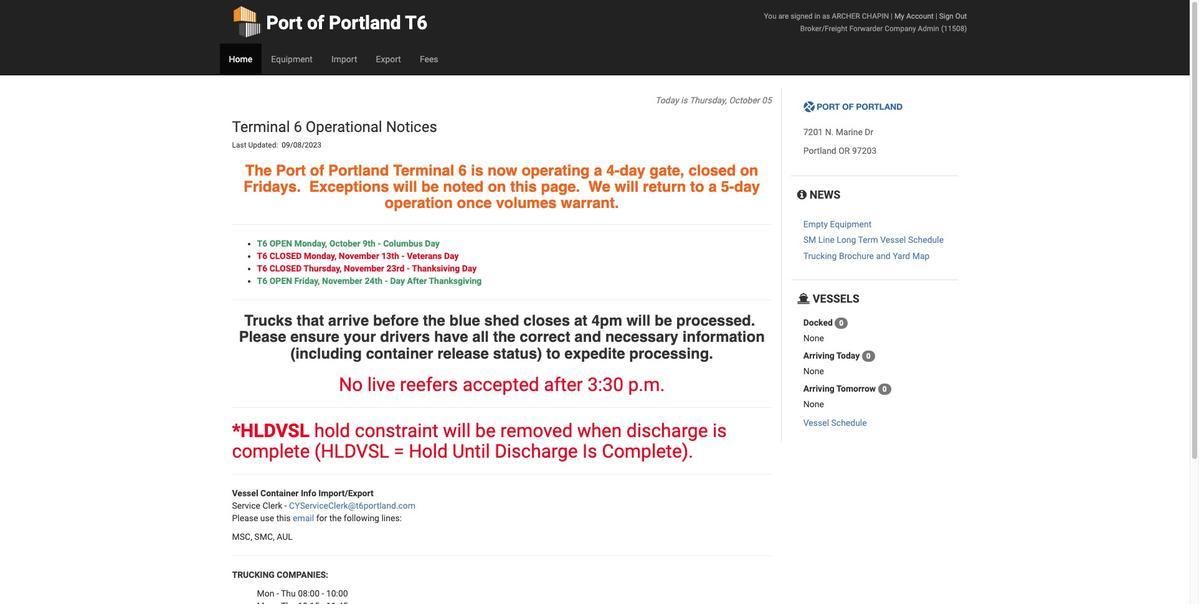 Task type: locate. For each thing, give the bounding box(es) containing it.
to up after
[[546, 345, 560, 362]]

november left the 24th
[[322, 276, 362, 286]]

| left sign
[[935, 12, 937, 21]]

day
[[620, 162, 645, 179], [734, 178, 760, 196]]

0 horizontal spatial a
[[594, 162, 602, 179]]

marine
[[836, 127, 863, 137]]

vessel container info import/export service clerk - cyserviceclerk@t6portland.com please use this email for the following lines:
[[232, 488, 416, 523]]

2 vertical spatial 0
[[882, 385, 887, 394]]

the left blue at bottom
[[423, 312, 445, 329]]

drivers
[[380, 328, 430, 346]]

vessel up service
[[232, 488, 258, 498]]

0 inside docked 0 none
[[839, 319, 844, 328]]

volumes
[[496, 195, 557, 212]]

terminal
[[232, 118, 290, 136], [393, 162, 454, 179]]

as
[[822, 12, 830, 21]]

equipment up the long
[[830, 219, 872, 229]]

5-
[[721, 178, 734, 196]]

0 horizontal spatial 0
[[839, 319, 844, 328]]

on right noted
[[488, 178, 506, 196]]

trucks
[[244, 312, 292, 329]]

t6 open monday, october 9th - columbus day t6 closed monday, november 13th - veterans day t6 closed thursday, november 23rd - thanksiving day t6 open friday, november 24th - day after thanksgiving
[[257, 238, 482, 286]]

1 vertical spatial none
[[803, 366, 824, 376]]

1 vertical spatial arriving
[[803, 384, 834, 394]]

0 vertical spatial be
[[421, 178, 439, 196]]

3 none from the top
[[803, 399, 824, 409]]

arriving down arriving today 0 none
[[803, 384, 834, 394]]

november down 9th
[[339, 251, 379, 261]]

1 closed from the top
[[269, 251, 302, 261]]

be up 'processing.'
[[655, 312, 672, 329]]

0 vertical spatial open
[[269, 238, 292, 248]]

arriving for tomorrow
[[803, 384, 834, 394]]

0 inside arriving today 0 none
[[866, 352, 871, 361]]

portland up import
[[329, 12, 401, 34]]

0 horizontal spatial and
[[574, 328, 601, 346]]

portland down terminal 6 operational notices last updated:  09/08/2023
[[328, 162, 389, 179]]

to inside trucks that arrive before the blue shed closes at 4pm will be processed. please ensure your drivers have all the correct and necessary information (including container release status) to expedite processing.
[[546, 345, 560, 362]]

1 horizontal spatial thursday,
[[689, 95, 727, 105]]

processing.
[[629, 345, 713, 362]]

please inside vessel container info import/export service clerk - cyserviceclerk@t6portland.com please use this email for the following lines:
[[232, 513, 258, 523]]

to left the 5-
[[690, 178, 704, 196]]

arriving inside arriving today 0 none
[[803, 351, 834, 360]]

a left the 5-
[[708, 178, 717, 196]]

the right all
[[493, 328, 516, 346]]

0 horizontal spatial october
[[329, 238, 360, 248]]

a left 4-
[[594, 162, 602, 179]]

schedule down arriving tomorrow 0 none
[[831, 418, 867, 428]]

0 inside arriving tomorrow 0 none
[[882, 385, 887, 394]]

shed
[[484, 312, 519, 329]]

2 open from the top
[[269, 276, 292, 286]]

10:00
[[326, 589, 348, 599]]

will down reefers
[[443, 420, 471, 442]]

vessels
[[810, 292, 859, 305]]

the right for
[[329, 513, 342, 523]]

service
[[232, 501, 260, 511]]

on right the 5-
[[740, 162, 758, 179]]

home
[[229, 54, 252, 64]]

and
[[876, 251, 891, 261], [574, 328, 601, 346]]

1 horizontal spatial this
[[510, 178, 537, 196]]

1 vertical spatial to
[[546, 345, 560, 362]]

port down the 09/08/2023
[[276, 162, 306, 179]]

friday,
[[294, 276, 320, 286]]

| left my
[[891, 12, 893, 21]]

after
[[407, 276, 427, 286]]

empty equipment sm line long term vessel schedule trucking brochure and yard map
[[803, 219, 944, 261]]

arriving inside arriving tomorrow 0 none
[[803, 384, 834, 394]]

1 arriving from the top
[[803, 351, 834, 360]]

none up arriving tomorrow 0 none
[[803, 366, 824, 376]]

to
[[690, 178, 704, 196], [546, 345, 560, 362]]

0 vertical spatial of
[[307, 12, 324, 34]]

portland down '7201'
[[803, 146, 836, 156]]

november up the 24th
[[344, 263, 384, 273]]

equipment button
[[262, 44, 322, 75]]

october left 05
[[729, 95, 760, 105]]

1 horizontal spatial 0
[[866, 352, 871, 361]]

2 vertical spatial vessel
[[232, 488, 258, 498]]

0 horizontal spatial equipment
[[271, 54, 313, 64]]

portland
[[329, 12, 401, 34], [803, 146, 836, 156], [328, 162, 389, 179]]

1 horizontal spatial equipment
[[830, 219, 872, 229]]

0 horizontal spatial this
[[276, 513, 291, 523]]

2 horizontal spatial the
[[493, 328, 516, 346]]

thursday, left 05
[[689, 95, 727, 105]]

- down columbus
[[401, 251, 405, 261]]

vessel for vessel schedule
[[803, 418, 829, 428]]

1 horizontal spatial and
[[876, 251, 891, 261]]

smc,
[[254, 532, 275, 542]]

1 vertical spatial thursday,
[[304, 263, 342, 273]]

none inside docked 0 none
[[803, 333, 824, 343]]

is inside the port of portland terminal 6 is now operating a 4-day gate, closed on fridays .  exceptions will be noted on this page.  we will return to a 5-day operation once volumes warrant.
[[471, 162, 483, 179]]

docked 0 none
[[803, 318, 844, 343]]

columbus
[[383, 238, 423, 248]]

1 vertical spatial equipment
[[830, 219, 872, 229]]

1 horizontal spatial schedule
[[908, 235, 944, 245]]

equipment right home dropdown button
[[271, 54, 313, 64]]

1 vertical spatial closed
[[269, 263, 302, 273]]

thu
[[281, 589, 296, 599]]

necessary
[[605, 328, 678, 346]]

of up equipment "popup button"
[[307, 12, 324, 34]]

0 vertical spatial 6
[[294, 118, 302, 136]]

vessel down arriving tomorrow 0 none
[[803, 418, 829, 428]]

1 horizontal spatial day
[[734, 178, 760, 196]]

home button
[[220, 44, 262, 75]]

be inside hold constraint will be removed when discharge is complete (hldvsl = hold until discharge is complete).
[[475, 420, 496, 442]]

please down service
[[232, 513, 258, 523]]

1 vertical spatial please
[[232, 513, 258, 523]]

after
[[544, 374, 583, 395]]

1 horizontal spatial be
[[475, 420, 496, 442]]

accepted
[[463, 374, 539, 395]]

0 vertical spatial none
[[803, 333, 824, 343]]

november
[[339, 251, 379, 261], [344, 263, 384, 273], [322, 276, 362, 286]]

the port of portland terminal 6 is now operating a 4-day gate, closed on fridays .  exceptions will be noted on this page.  we will return to a 5-day operation once volumes warrant.
[[244, 162, 760, 212]]

will right 4pm
[[626, 312, 650, 329]]

schedule
[[908, 235, 944, 245], [831, 418, 867, 428]]

0 vertical spatial thursday,
[[689, 95, 727, 105]]

october left 9th
[[329, 238, 360, 248]]

this right "use"
[[276, 513, 291, 523]]

archer
[[832, 12, 860, 21]]

6 up once
[[458, 162, 467, 179]]

equipment inside equipment "popup button"
[[271, 54, 313, 64]]

terminal up last
[[232, 118, 290, 136]]

0 horizontal spatial today
[[655, 95, 679, 105]]

1 horizontal spatial today
[[836, 351, 860, 360]]

0 vertical spatial to
[[690, 178, 704, 196]]

2 vertical spatial is
[[713, 420, 727, 442]]

day up thanksiving
[[444, 251, 459, 261]]

0
[[839, 319, 844, 328], [866, 352, 871, 361], [882, 385, 887, 394]]

export
[[376, 54, 401, 64]]

1 vertical spatial vessel
[[803, 418, 829, 428]]

0 vertical spatial terminal
[[232, 118, 290, 136]]

2 horizontal spatial vessel
[[880, 235, 906, 245]]

1 horizontal spatial to
[[690, 178, 704, 196]]

2 vertical spatial none
[[803, 399, 824, 409]]

7201 n. marine dr
[[803, 127, 873, 137]]

0 vertical spatial today
[[655, 95, 679, 105]]

none up vessel schedule link
[[803, 399, 824, 409]]

0 vertical spatial please
[[239, 328, 286, 346]]

be inside trucks that arrive before the blue shed closes at 4pm will be processed. please ensure your drivers have all the correct and necessary information (including container release status) to expedite processing.
[[655, 312, 672, 329]]

0 vertical spatial this
[[510, 178, 537, 196]]

0 vertical spatial and
[[876, 251, 891, 261]]

none inside arriving today 0 none
[[803, 366, 824, 376]]

1 horizontal spatial terminal
[[393, 162, 454, 179]]

please left that
[[239, 328, 286, 346]]

0 horizontal spatial terminal
[[232, 118, 290, 136]]

1 vertical spatial terminal
[[393, 162, 454, 179]]

day left info circle icon
[[734, 178, 760, 196]]

october inside t6 open monday, october 9th - columbus day t6 closed monday, november 13th - veterans day t6 closed thursday, november 23rd - thanksiving day t6 open friday, november 24th - day after thanksgiving
[[329, 238, 360, 248]]

0 vertical spatial closed
[[269, 251, 302, 261]]

0 vertical spatial november
[[339, 251, 379, 261]]

- right the clerk
[[284, 501, 287, 511]]

- right 23rd
[[407, 263, 410, 273]]

vessel inside vessel container info import/export service clerk - cyserviceclerk@t6portland.com please use this email for the following lines:
[[232, 488, 258, 498]]

exceptions
[[309, 178, 389, 196]]

closed
[[269, 251, 302, 261], [269, 263, 302, 273]]

1 vertical spatial be
[[655, 312, 672, 329]]

open left friday,
[[269, 276, 292, 286]]

map
[[912, 251, 930, 261]]

be down accepted
[[475, 420, 496, 442]]

1 horizontal spatial a
[[708, 178, 717, 196]]

1 vertical spatial schedule
[[831, 418, 867, 428]]

terminal up 'operation'
[[393, 162, 454, 179]]

container
[[366, 345, 433, 362]]

and left "yard"
[[876, 251, 891, 261]]

arriving for today
[[803, 351, 834, 360]]

- right the 24th
[[385, 276, 388, 286]]

correct
[[520, 328, 570, 346]]

warrant.
[[561, 195, 619, 212]]

0 vertical spatial is
[[681, 95, 687, 105]]

0 horizontal spatial on
[[488, 178, 506, 196]]

1 vertical spatial october
[[329, 238, 360, 248]]

yard
[[893, 251, 910, 261]]

0 vertical spatial schedule
[[908, 235, 944, 245]]

thursday, up friday,
[[304, 263, 342, 273]]

line
[[818, 235, 835, 245]]

none for tomorrow
[[803, 399, 824, 409]]

0 horizontal spatial to
[[546, 345, 560, 362]]

vessel up "yard"
[[880, 235, 906, 245]]

terminal inside terminal 6 operational notices last updated:  09/08/2023
[[232, 118, 290, 136]]

0 right "tomorrow"
[[882, 385, 887, 394]]

6
[[294, 118, 302, 136], [458, 162, 467, 179]]

09/08/2023
[[282, 141, 321, 150]]

23rd
[[386, 263, 404, 273]]

of down the 09/08/2023
[[310, 162, 324, 179]]

please inside trucks that arrive before the blue shed closes at 4pm will be processed. please ensure your drivers have all the correct and necessary information (including container release status) to expedite processing.
[[239, 328, 286, 346]]

2 arriving from the top
[[803, 384, 834, 394]]

1 none from the top
[[803, 333, 824, 343]]

schedule up map
[[908, 235, 944, 245]]

mon - thu 08:00 - 10:00
[[257, 589, 348, 599]]

vessel schedule
[[803, 418, 867, 428]]

this right once
[[510, 178, 537, 196]]

and right correct
[[574, 328, 601, 346]]

is
[[681, 95, 687, 105], [471, 162, 483, 179], [713, 420, 727, 442]]

1 vertical spatial this
[[276, 513, 291, 523]]

ensure
[[290, 328, 339, 346]]

hold constraint will be removed when discharge is complete (hldvsl = hold until discharge is complete).
[[232, 420, 727, 462]]

1 horizontal spatial vessel
[[803, 418, 829, 428]]

1 vertical spatial is
[[471, 162, 483, 179]]

0 up "tomorrow"
[[866, 352, 871, 361]]

0 horizontal spatial |
[[891, 12, 893, 21]]

broker/freight
[[800, 24, 848, 33]]

0 vertical spatial arriving
[[803, 351, 834, 360]]

(11508)
[[941, 24, 967, 33]]

the
[[423, 312, 445, 329], [493, 328, 516, 346], [329, 513, 342, 523]]

6 up the 09/08/2023
[[294, 118, 302, 136]]

0 horizontal spatial 6
[[294, 118, 302, 136]]

account
[[906, 12, 934, 21]]

1 horizontal spatial |
[[935, 12, 937, 21]]

processed.
[[676, 312, 755, 329]]

1 vertical spatial port
[[276, 162, 306, 179]]

0 horizontal spatial the
[[329, 513, 342, 523]]

cyserviceclerk@t6portland.com link
[[289, 501, 416, 511]]

port inside the port of portland terminal 6 is now operating a 4-day gate, closed on fridays .  exceptions will be noted on this page.  we will return to a 5-day operation once volumes warrant.
[[276, 162, 306, 179]]

2 horizontal spatial be
[[655, 312, 672, 329]]

1 vertical spatial 0
[[866, 352, 871, 361]]

equipment inside empty equipment sm line long term vessel schedule trucking brochure and yard map
[[830, 219, 872, 229]]

0 horizontal spatial be
[[421, 178, 439, 196]]

0 vertical spatial portland
[[329, 12, 401, 34]]

be left noted
[[421, 178, 439, 196]]

1 horizontal spatial october
[[729, 95, 760, 105]]

97203
[[852, 146, 877, 156]]

port up equipment "popup button"
[[266, 12, 302, 34]]

october
[[729, 95, 760, 105], [329, 238, 360, 248]]

day left gate,
[[620, 162, 645, 179]]

1 vertical spatial of
[[310, 162, 324, 179]]

2 horizontal spatial 0
[[882, 385, 887, 394]]

open down fridays
[[269, 238, 292, 248]]

0 vertical spatial equipment
[[271, 54, 313, 64]]

trucking
[[232, 570, 275, 580]]

arriving down docked 0 none
[[803, 351, 834, 360]]

portland inside the port of portland terminal 6 is now operating a 4-day gate, closed on fridays .  exceptions will be noted on this page.  we will return to a 5-day operation once volumes warrant.
[[328, 162, 389, 179]]

1 horizontal spatial 6
[[458, 162, 467, 179]]

0 horizontal spatial is
[[471, 162, 483, 179]]

2 horizontal spatial is
[[713, 420, 727, 442]]

2 vertical spatial portland
[[328, 162, 389, 179]]

1 vertical spatial 6
[[458, 162, 467, 179]]

0 horizontal spatial thursday,
[[304, 263, 342, 273]]

be inside the port of portland terminal 6 is now operating a 4-day gate, closed on fridays .  exceptions will be noted on this page.  we will return to a 5-day operation once volumes warrant.
[[421, 178, 439, 196]]

long
[[837, 235, 856, 245]]

0 right docked
[[839, 319, 844, 328]]

0 horizontal spatial vessel
[[232, 488, 258, 498]]

none inside arriving tomorrow 0 none
[[803, 399, 824, 409]]

none down docked
[[803, 333, 824, 343]]

you
[[764, 12, 777, 21]]

notices
[[386, 118, 437, 136]]

2 none from the top
[[803, 366, 824, 376]]

1 vertical spatial open
[[269, 276, 292, 286]]

this inside the port of portland terminal 6 is now operating a 4-day gate, closed on fridays .  exceptions will be noted on this page.  we will return to a 5-day operation once volumes warrant.
[[510, 178, 537, 196]]

clerk
[[263, 501, 282, 511]]

0 horizontal spatial schedule
[[831, 418, 867, 428]]

2 vertical spatial be
[[475, 420, 496, 442]]

info circle image
[[797, 190, 807, 201]]

1 vertical spatial and
[[574, 328, 601, 346]]

0 vertical spatial vessel
[[880, 235, 906, 245]]

constraint
[[355, 420, 438, 442]]

empty equipment link
[[803, 219, 872, 229]]

mon
[[257, 589, 274, 599]]

you are signed in as archer chapin | my account | sign out broker/freight forwarder company admin (11508)
[[764, 12, 967, 33]]

0 vertical spatial october
[[729, 95, 760, 105]]

0 horizontal spatial day
[[620, 162, 645, 179]]

1 horizontal spatial the
[[423, 312, 445, 329]]

6 inside terminal 6 operational notices last updated:  09/08/2023
[[294, 118, 302, 136]]

email
[[293, 513, 314, 523]]

thursday, inside t6 open monday, october 9th - columbus day t6 closed monday, november 13th - veterans day t6 closed thursday, november 23rd - thanksiving day t6 open friday, november 24th - day after thanksgiving
[[304, 263, 342, 273]]

lines:
[[381, 513, 402, 523]]

1 vertical spatial today
[[836, 351, 860, 360]]

0 vertical spatial 0
[[839, 319, 844, 328]]



Task type: vqa. For each thing, say whether or not it's contained in the screenshot.
the bottom Port
yes



Task type: describe. For each thing, give the bounding box(es) containing it.
7201
[[803, 127, 823, 137]]

msc, smc, aul
[[232, 532, 293, 542]]

1 | from the left
[[891, 12, 893, 21]]

hold
[[314, 420, 350, 442]]

day up veterans
[[425, 238, 440, 248]]

msc,
[[232, 532, 252, 542]]

05
[[762, 95, 772, 105]]

today inside arriving today 0 none
[[836, 351, 860, 360]]

terminal inside the port of portland terminal 6 is now operating a 4-day gate, closed on fridays .  exceptions will be noted on this page.  we will return to a 5-day operation once volumes warrant.
[[393, 162, 454, 179]]

and inside empty equipment sm line long term vessel schedule trucking brochure and yard map
[[876, 251, 891, 261]]

live
[[367, 374, 395, 395]]

will right exceptions
[[393, 178, 417, 196]]

have
[[434, 328, 468, 346]]

0 vertical spatial monday,
[[294, 238, 327, 248]]

- left thu
[[276, 589, 279, 599]]

sm line long term vessel schedule link
[[803, 235, 944, 245]]

the
[[245, 162, 272, 179]]

import button
[[322, 44, 367, 75]]

before
[[373, 312, 419, 329]]

expedite
[[564, 345, 625, 362]]

blue
[[449, 312, 480, 329]]

out
[[955, 12, 967, 21]]

2 vertical spatial november
[[322, 276, 362, 286]]

24th
[[365, 276, 382, 286]]

is
[[582, 440, 597, 462]]

6 inside the port of portland terminal 6 is now operating a 4-day gate, closed on fridays .  exceptions will be noted on this page.  we will return to a 5-day operation once volumes warrant.
[[458, 162, 467, 179]]

(hldvsl
[[314, 440, 389, 462]]

vessel for vessel container info import/export service clerk - cyserviceclerk@t6portland.com please use this email for the following lines:
[[232, 488, 258, 498]]

schedule inside empty equipment sm line long term vessel schedule trucking brochure and yard map
[[908, 235, 944, 245]]

*hldvsl
[[232, 420, 310, 442]]

will inside hold constraint will be removed when discharge is complete (hldvsl = hold until discharge is complete).
[[443, 420, 471, 442]]

3:30
[[587, 374, 623, 395]]

to inside the port of portland terminal 6 is now operating a 4-day gate, closed on fridays .  exceptions will be noted on this page.  we will return to a 5-day operation once volumes warrant.
[[690, 178, 704, 196]]

will right we on the top of the page
[[615, 178, 639, 196]]

closed
[[689, 162, 736, 179]]

reefers
[[400, 374, 458, 395]]

export button
[[367, 44, 410, 75]]

once
[[457, 195, 492, 212]]

portland inside port of portland t6 link
[[329, 12, 401, 34]]

vessel schedule link
[[803, 418, 867, 428]]

info
[[301, 488, 316, 498]]

companies:
[[277, 570, 328, 580]]

port of portland t6
[[266, 12, 427, 34]]

discharge
[[495, 440, 578, 462]]

- left 10:00
[[322, 589, 324, 599]]

will inside trucks that arrive before the blue shed closes at 4pm will be processed. please ensure your drivers have all the correct and necessary information (including container release status) to expedite processing.
[[626, 312, 650, 329]]

release
[[437, 345, 489, 362]]

admin
[[918, 24, 939, 33]]

docked
[[803, 318, 833, 327]]

complete
[[232, 440, 310, 462]]

(including
[[290, 345, 362, 362]]

the inside vessel container info import/export service clerk - cyserviceclerk@t6portland.com please use this email for the following lines:
[[329, 513, 342, 523]]

in
[[814, 12, 820, 21]]

fees button
[[410, 44, 448, 75]]

company
[[885, 24, 916, 33]]

vessel inside empty equipment sm line long term vessel schedule trucking brochure and yard map
[[880, 235, 906, 245]]

today is thursday, october 05
[[655, 95, 772, 105]]

october for 9th
[[329, 238, 360, 248]]

p.m.
[[628, 374, 665, 395]]

we
[[588, 178, 610, 196]]

cyserviceclerk@t6portland.com
[[289, 501, 416, 511]]

sign out link
[[939, 12, 967, 21]]

1 vertical spatial november
[[344, 263, 384, 273]]

empty
[[803, 219, 828, 229]]

1 vertical spatial portland
[[803, 146, 836, 156]]

october for 05
[[729, 95, 760, 105]]

=
[[394, 440, 404, 462]]

chapin
[[862, 12, 889, 21]]

term
[[858, 235, 878, 245]]

sm
[[803, 235, 816, 245]]

dr
[[865, 127, 873, 137]]

complete).
[[602, 440, 693, 462]]

4-
[[606, 162, 620, 179]]

trucking brochure and yard map link
[[803, 251, 930, 261]]

day up thanksgiving
[[462, 263, 477, 273]]

is inside hold constraint will be removed when discharge is complete (hldvsl = hold until discharge is complete).
[[713, 420, 727, 442]]

and inside trucks that arrive before the blue shed closes at 4pm will be processed. please ensure your drivers have all the correct and necessary information (including container release status) to expedite processing.
[[574, 328, 601, 346]]

0 vertical spatial port
[[266, 12, 302, 34]]

port of portland t6 image
[[803, 101, 903, 114]]

none for today
[[803, 366, 824, 376]]

this inside vessel container info import/export service clerk - cyserviceclerk@t6portland.com please use this email for the following lines:
[[276, 513, 291, 523]]

veterans
[[407, 251, 442, 261]]

container
[[260, 488, 299, 498]]

discharge
[[626, 420, 708, 442]]

1 vertical spatial monday,
[[304, 251, 337, 261]]

1 horizontal spatial on
[[740, 162, 758, 179]]

last
[[232, 141, 246, 150]]

ship image
[[797, 294, 810, 305]]

for
[[316, 513, 327, 523]]

fridays
[[244, 178, 297, 196]]

0 for tomorrow
[[882, 385, 887, 394]]

signed
[[791, 12, 813, 21]]

my account link
[[894, 12, 934, 21]]

day down 23rd
[[390, 276, 405, 286]]

trucking
[[803, 251, 837, 261]]

tomorrow
[[836, 384, 876, 394]]

now
[[488, 162, 517, 179]]

9th
[[363, 238, 375, 248]]

no live reefers accepted after 3:30 p.m.
[[339, 374, 665, 395]]

trucking companies:
[[232, 570, 328, 580]]

2 closed from the top
[[269, 263, 302, 273]]

of inside the port of portland terminal 6 is now operating a 4-day gate, closed on fridays .  exceptions will be noted on this page.  we will return to a 5-day operation once volumes warrant.
[[310, 162, 324, 179]]

thanksiving
[[412, 263, 460, 273]]

- right 9th
[[378, 238, 381, 248]]

0 for today
[[866, 352, 871, 361]]

1 open from the top
[[269, 238, 292, 248]]

terminal 6 operational notices last updated:  09/08/2023
[[232, 118, 441, 150]]

- inside vessel container info import/export service clerk - cyserviceclerk@t6portland.com please use this email for the following lines:
[[284, 501, 287, 511]]

news
[[807, 188, 840, 201]]

sign
[[939, 12, 954, 21]]

2 | from the left
[[935, 12, 937, 21]]

hold
[[409, 440, 448, 462]]

portland or 97203
[[803, 146, 877, 156]]

1 horizontal spatial is
[[681, 95, 687, 105]]

operation
[[385, 195, 453, 212]]

4pm
[[592, 312, 622, 329]]

import/export
[[318, 488, 374, 498]]

operating
[[522, 162, 590, 179]]

import
[[331, 54, 357, 64]]



